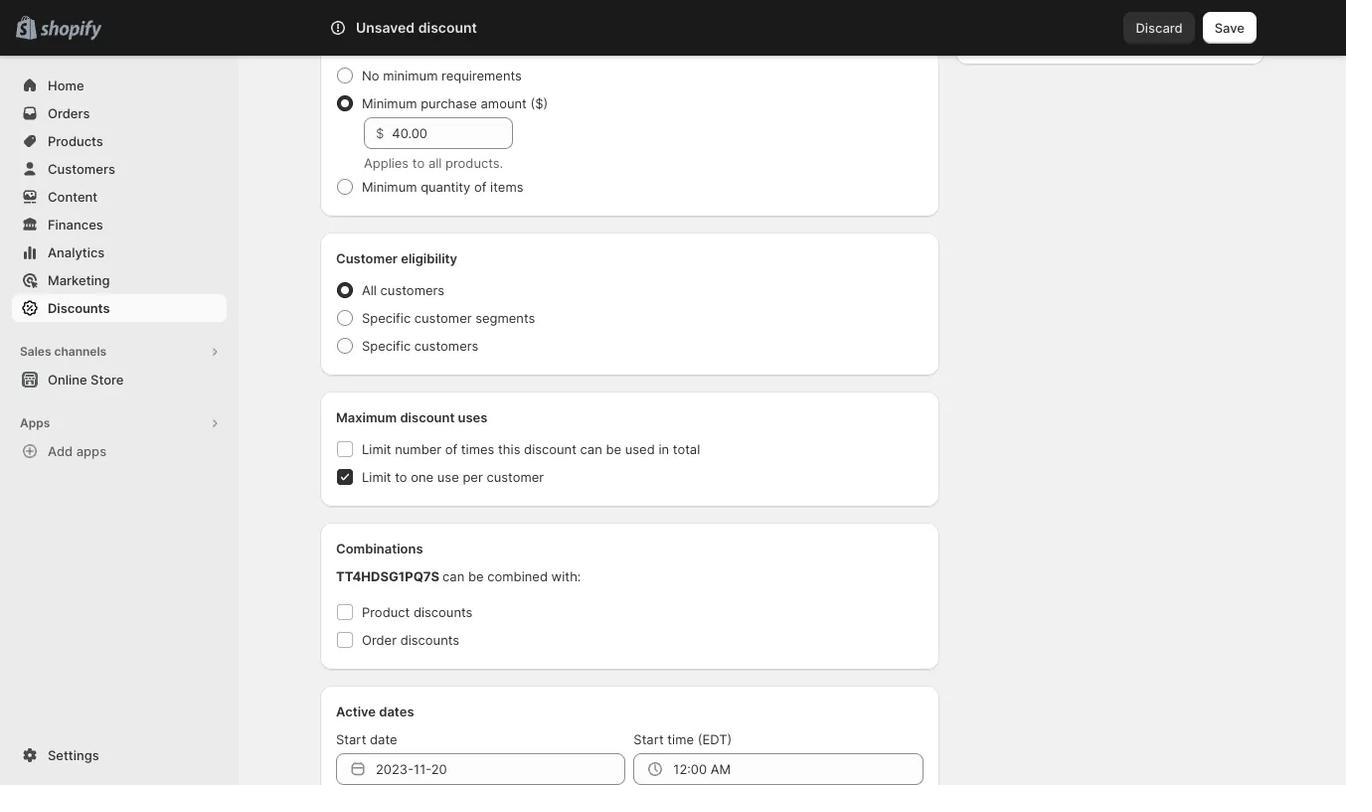Task type: describe. For each thing, give the bounding box(es) containing it.
add apps
[[48, 444, 107, 460]]

combinations
[[336, 541, 423, 557]]

sales
[[20, 344, 51, 359]]

to for applies
[[413, 155, 425, 171]]

requirements for no minimum requirements
[[442, 68, 522, 84]]

discount for unsaved
[[418, 19, 477, 36]]

sales channels
[[20, 344, 107, 359]]

total
[[673, 442, 701, 458]]

specific for specific customers
[[362, 338, 411, 354]]

analytics
[[48, 245, 105, 261]]

specific customer segments
[[362, 310, 535, 326]]

sales channels button
[[12, 338, 227, 366]]

Start time (EDT) text field
[[674, 754, 924, 786]]

add apps button
[[12, 438, 227, 465]]

applies to all products.
[[364, 155, 503, 171]]

discount for maximum
[[400, 410, 455, 426]]

minimum quantity of items
[[362, 179, 524, 195]]

add
[[48, 444, 73, 460]]

with:
[[552, 569, 581, 585]]

no minimum requirements
[[362, 68, 522, 84]]

apps button
[[12, 410, 227, 438]]

content link
[[12, 183, 227, 211]]

start for start time (edt)
[[634, 732, 664, 748]]

items
[[490, 179, 524, 195]]

customers for all customers
[[381, 282, 445, 298]]

(edt)
[[698, 732, 732, 748]]

online
[[48, 372, 87, 388]]

discounts for order discounts
[[400, 633, 460, 649]]

online store
[[48, 372, 124, 388]]

($)
[[531, 95, 548, 111]]

start for start date
[[336, 732, 366, 748]]

discounts link
[[12, 294, 227, 322]]

minimum purchase requirements
[[336, 36, 542, 52]]

product
[[362, 605, 410, 621]]

purchase for requirements
[[397, 36, 455, 52]]

dates
[[379, 704, 414, 720]]

apps
[[76, 444, 107, 460]]

this
[[498, 442, 521, 458]]

0 vertical spatial be
[[606, 442, 622, 458]]

orders
[[48, 105, 90, 121]]

segments
[[476, 310, 535, 326]]

customer eligibility
[[336, 251, 458, 267]]

unsaved discount
[[356, 19, 477, 36]]

to for limit
[[395, 469, 407, 485]]

1 vertical spatial can
[[443, 569, 465, 585]]

orders link
[[12, 99, 227, 127]]

limit for limit to one use per customer
[[362, 469, 391, 485]]

minimum
[[383, 68, 438, 84]]

applies
[[364, 155, 409, 171]]

products
[[48, 133, 103, 149]]

home link
[[12, 72, 227, 99]]

uses
[[458, 410, 488, 426]]

limit for limit number of times this discount can be used in total
[[362, 442, 391, 458]]

analytics link
[[12, 239, 227, 267]]

of for quantity
[[474, 179, 487, 195]]

one
[[411, 469, 434, 485]]

use
[[437, 469, 459, 485]]

customers link
[[12, 155, 227, 183]]

requirements for minimum purchase requirements
[[458, 36, 542, 52]]

save button
[[1203, 12, 1257, 44]]

channels
[[54, 344, 107, 359]]

settings
[[48, 748, 99, 764]]

specific for specific customer segments
[[362, 310, 411, 326]]

active
[[336, 704, 376, 720]]

1 horizontal spatial customer
[[487, 469, 544, 485]]

minimum purchase amount ($)
[[362, 95, 548, 111]]

$ text field
[[392, 117, 513, 149]]

Start date text field
[[376, 754, 626, 786]]

unsaved
[[356, 19, 415, 36]]

online store button
[[0, 366, 239, 394]]

minimum for minimum purchase amount ($)
[[362, 95, 417, 111]]

start time (edt)
[[634, 732, 732, 748]]

discard button
[[1124, 12, 1195, 44]]

eligibility
[[401, 251, 458, 267]]

discard
[[1136, 20, 1183, 36]]

settings link
[[12, 742, 227, 770]]

order
[[362, 633, 397, 649]]



Task type: vqa. For each thing, say whether or not it's contained in the screenshot.
Inventory for Average inventory sold per day
no



Task type: locate. For each thing, give the bounding box(es) containing it.
minimum up $
[[362, 95, 417, 111]]

product discounts
[[362, 605, 473, 621]]

customers
[[48, 161, 115, 177]]

can up product discounts
[[443, 569, 465, 585]]

specific
[[362, 310, 411, 326], [362, 338, 411, 354]]

1 horizontal spatial to
[[413, 155, 425, 171]]

minimum for minimum quantity of items
[[362, 179, 417, 195]]

limit down 'maximum'
[[362, 442, 391, 458]]

number
[[395, 442, 442, 458]]

1 limit from the top
[[362, 442, 391, 458]]

discount up number
[[400, 410, 455, 426]]

maximum
[[336, 410, 397, 426]]

0 vertical spatial can
[[580, 442, 603, 458]]

0 vertical spatial of
[[474, 179, 487, 195]]

used
[[625, 442, 655, 458]]

to
[[413, 155, 425, 171], [395, 469, 407, 485]]

of down products.
[[474, 179, 487, 195]]

customer down this
[[487, 469, 544, 485]]

to left "all"
[[413, 155, 425, 171]]

2 vertical spatial discount
[[524, 442, 577, 458]]

discounts down tt4hdsg1pq7s can be combined with:
[[414, 605, 473, 621]]

search button
[[385, 12, 962, 44]]

all
[[362, 282, 377, 298]]

be left combined
[[468, 569, 484, 585]]

0 vertical spatial to
[[413, 155, 425, 171]]

finances link
[[12, 211, 227, 239]]

tt4hdsg1pq7s can be combined with:
[[336, 569, 581, 585]]

amount
[[481, 95, 527, 111]]

of left times at the bottom
[[445, 442, 458, 458]]

0 vertical spatial discounts
[[414, 605, 473, 621]]

2 limit from the top
[[362, 469, 391, 485]]

minimum for minimum purchase requirements
[[336, 36, 394, 52]]

customers down 'specific customer segments'
[[415, 338, 479, 354]]

0 horizontal spatial be
[[468, 569, 484, 585]]

0 vertical spatial discount
[[418, 19, 477, 36]]

time
[[668, 732, 694, 748]]

discounts for product discounts
[[414, 605, 473, 621]]

shopify image
[[40, 21, 102, 41]]

purchase up minimum
[[397, 36, 455, 52]]

quantity
[[421, 179, 471, 195]]

1 start from the left
[[336, 732, 366, 748]]

0 vertical spatial customers
[[381, 282, 445, 298]]

1 vertical spatial requirements
[[442, 68, 522, 84]]

0 horizontal spatial can
[[443, 569, 465, 585]]

discount
[[418, 19, 477, 36], [400, 410, 455, 426], [524, 442, 577, 458]]

active dates
[[336, 704, 414, 720]]

be
[[606, 442, 622, 458], [468, 569, 484, 585]]

1 vertical spatial to
[[395, 469, 407, 485]]

finances
[[48, 217, 103, 233]]

per
[[463, 469, 483, 485]]

be left used
[[606, 442, 622, 458]]

of
[[474, 179, 487, 195], [445, 442, 458, 458]]

0 vertical spatial limit
[[362, 442, 391, 458]]

1 vertical spatial of
[[445, 442, 458, 458]]

customer
[[336, 251, 398, 267]]

limit
[[362, 442, 391, 458], [362, 469, 391, 485]]

search
[[418, 20, 460, 36]]

1 vertical spatial purchase
[[421, 95, 477, 111]]

can left used
[[580, 442, 603, 458]]

1 vertical spatial customer
[[487, 469, 544, 485]]

discount up "no minimum requirements"
[[418, 19, 477, 36]]

limit to one use per customer
[[362, 469, 544, 485]]

marketing
[[48, 273, 110, 288]]

1 vertical spatial discounts
[[400, 633, 460, 649]]

online store link
[[12, 366, 227, 394]]

discounts down product discounts
[[400, 633, 460, 649]]

limit number of times this discount can be used in total
[[362, 442, 701, 458]]

0 horizontal spatial of
[[445, 442, 458, 458]]

date
[[370, 732, 397, 748]]

1 vertical spatial minimum
[[362, 95, 417, 111]]

start
[[336, 732, 366, 748], [634, 732, 664, 748]]

2 start from the left
[[634, 732, 664, 748]]

specific customers
[[362, 338, 479, 354]]

minimum up no
[[336, 36, 394, 52]]

customers down customer eligibility
[[381, 282, 445, 298]]

0 vertical spatial customer
[[415, 310, 472, 326]]

1 specific from the top
[[362, 310, 411, 326]]

discounts
[[414, 605, 473, 621], [400, 633, 460, 649]]

maximum discount uses
[[336, 410, 488, 426]]

0 vertical spatial minimum
[[336, 36, 394, 52]]

customers for specific customers
[[415, 338, 479, 354]]

tt4hdsg1pq7s
[[336, 569, 440, 585]]

$
[[376, 125, 384, 141]]

2 specific from the top
[[362, 338, 411, 354]]

purchase for amount
[[421, 95, 477, 111]]

purchase down "no minimum requirements"
[[421, 95, 477, 111]]

save
[[1215, 20, 1245, 36]]

1 horizontal spatial be
[[606, 442, 622, 458]]

times
[[461, 442, 495, 458]]

start down "active"
[[336, 732, 366, 748]]

1 vertical spatial discount
[[400, 410, 455, 426]]

1 vertical spatial customers
[[415, 338, 479, 354]]

1 horizontal spatial can
[[580, 442, 603, 458]]

0 horizontal spatial start
[[336, 732, 366, 748]]

order discounts
[[362, 633, 460, 649]]

1 vertical spatial specific
[[362, 338, 411, 354]]

all customers
[[362, 282, 445, 298]]

1 horizontal spatial of
[[474, 179, 487, 195]]

customers
[[381, 282, 445, 298], [415, 338, 479, 354]]

store
[[91, 372, 124, 388]]

content
[[48, 189, 98, 205]]

0 vertical spatial purchase
[[397, 36, 455, 52]]

minimum down 'applies'
[[362, 179, 417, 195]]

customer up specific customers
[[415, 310, 472, 326]]

discounts
[[48, 300, 110, 316]]

of for number
[[445, 442, 458, 458]]

start date
[[336, 732, 397, 748]]

start left the time
[[634, 732, 664, 748]]

apps
[[20, 416, 50, 431]]

marketing link
[[12, 267, 227, 294]]

1 vertical spatial be
[[468, 569, 484, 585]]

in
[[659, 442, 669, 458]]

purchase
[[397, 36, 455, 52], [421, 95, 477, 111]]

1 horizontal spatial start
[[634, 732, 664, 748]]

all
[[429, 155, 442, 171]]

products link
[[12, 127, 227, 155]]

products.
[[446, 155, 503, 171]]

minimum
[[336, 36, 394, 52], [362, 95, 417, 111], [362, 179, 417, 195]]

limit left one
[[362, 469, 391, 485]]

combined
[[488, 569, 548, 585]]

0 vertical spatial requirements
[[458, 36, 542, 52]]

0 vertical spatial specific
[[362, 310, 411, 326]]

to left one
[[395, 469, 407, 485]]

0 horizontal spatial customer
[[415, 310, 472, 326]]

0 horizontal spatial to
[[395, 469, 407, 485]]

discount right this
[[524, 442, 577, 458]]

customer
[[415, 310, 472, 326], [487, 469, 544, 485]]

no
[[362, 68, 380, 84]]

home
[[48, 78, 84, 93]]

1 vertical spatial limit
[[362, 469, 391, 485]]

2 vertical spatial minimum
[[362, 179, 417, 195]]



